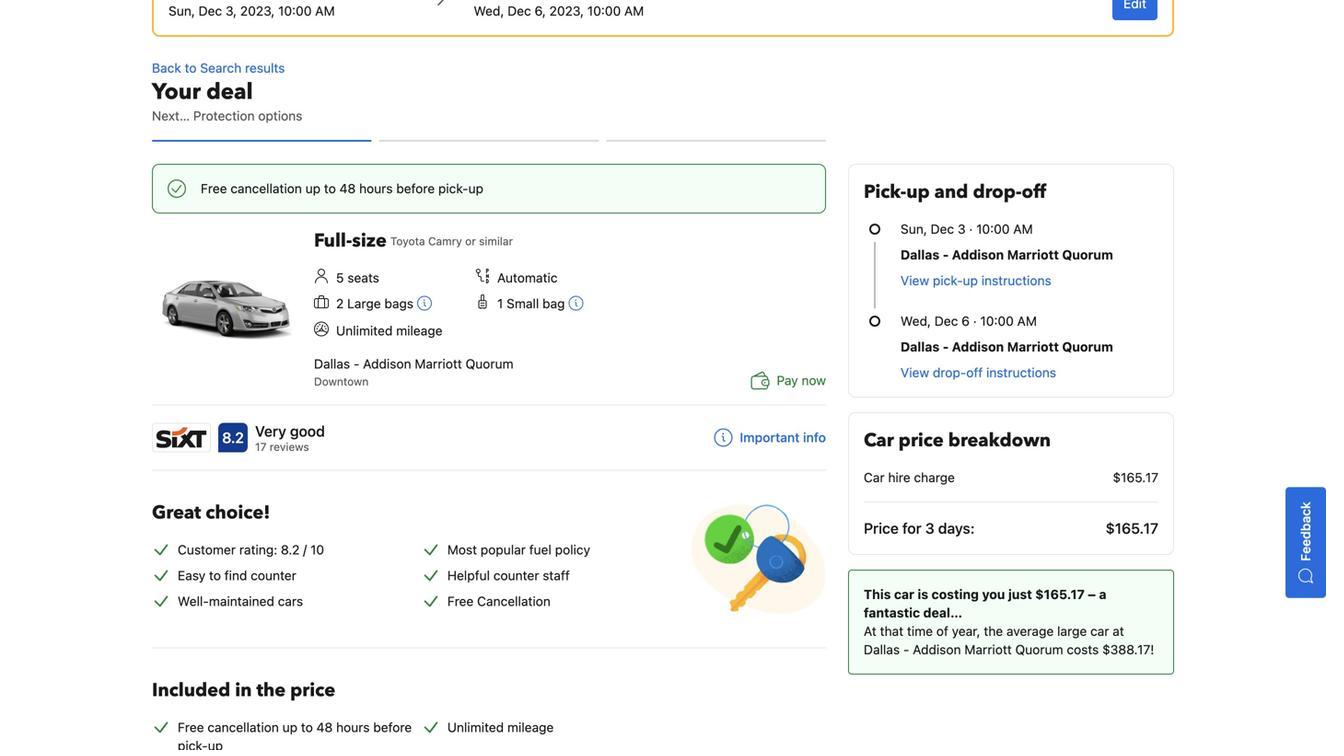 Task type: locate. For each thing, give the bounding box(es) containing it.
1 horizontal spatial car
[[1091, 624, 1110, 639]]

very
[[255, 423, 286, 440]]

2 vertical spatial pick-
[[178, 739, 208, 751]]

view for view pick-up instructions
[[901, 273, 930, 288]]

1 vertical spatial hours
[[336, 720, 370, 735]]

info
[[803, 430, 826, 445]]

dallas - addison marriott quorum up view drop-off instructions
[[901, 339, 1114, 355]]

quorum inside the this car is costing you just $165.17 – a fantastic deal… at that time of year, the average large car at dallas - addison marriott quorum costs $388.17!
[[1016, 643, 1064, 658]]

2 dallas - addison marriott quorum from the top
[[901, 339, 1114, 355]]

0 vertical spatial free
[[201, 181, 227, 196]]

1 vertical spatial view
[[901, 365, 930, 380]]

0 vertical spatial mileage
[[396, 323, 443, 338]]

10:00 right the 6
[[981, 314, 1014, 329]]

1 vertical spatial dallas - addison marriott quorum
[[901, 339, 1114, 355]]

0 vertical spatial unlimited
[[336, 323, 393, 338]]

1 car from the top
[[864, 428, 894, 454]]

1 vertical spatial free cancellation up to 48 hours before pick-up
[[178, 720, 412, 751]]

of
[[937, 624, 949, 639]]

off
[[1022, 180, 1047, 205], [967, 365, 983, 380]]

1 vertical spatial 48
[[317, 720, 333, 735]]

· down pick-up and drop-off
[[969, 222, 973, 237]]

to inside back to search results your deal next… protection options
[[185, 60, 197, 76]]

dallas up downtown
[[314, 356, 350, 372]]

pick-up date element
[[169, 2, 408, 20]]

1 vertical spatial unlimited mileage
[[448, 720, 554, 735]]

1 horizontal spatial the
[[984, 624, 1003, 639]]

1 vertical spatial price
[[290, 678, 335, 704]]

view drop-off instructions
[[901, 365, 1057, 380]]

wed, left 6,
[[474, 3, 504, 18]]

to right the back
[[185, 60, 197, 76]]

2 vertical spatial free
[[178, 720, 204, 735]]

0 vertical spatial wed,
[[474, 3, 504, 18]]

am inside drop-off date element
[[625, 3, 644, 18]]

up left and on the right top
[[907, 180, 930, 205]]

view down the wed, dec 6 · 10:00 am at the right of page
[[901, 365, 930, 380]]

· for 3
[[969, 222, 973, 237]]

tooltip arial label image
[[417, 296, 432, 311], [417, 296, 432, 311], [569, 296, 584, 311], [569, 296, 584, 311]]

drop- right and on the right top
[[973, 180, 1022, 205]]

mileage
[[396, 323, 443, 338], [508, 720, 554, 735]]

sun, dec 3, 2023, 10:00 am
[[169, 3, 335, 18]]

1 vertical spatial pick-
[[933, 273, 963, 288]]

find
[[225, 568, 247, 583]]

1 horizontal spatial unlimited mileage
[[448, 720, 554, 735]]

car up hire on the bottom right of page
[[864, 428, 894, 454]]

cancellation
[[231, 181, 302, 196], [208, 720, 279, 735]]

cancellation down in
[[208, 720, 279, 735]]

· right the 6
[[973, 314, 977, 329]]

dec left 6,
[[508, 3, 531, 18]]

0 vertical spatial the
[[984, 624, 1003, 639]]

- up downtown
[[354, 356, 360, 372]]

dec for 3,
[[199, 3, 222, 18]]

0 horizontal spatial price
[[290, 678, 335, 704]]

0 vertical spatial $165.17
[[1113, 470, 1159, 485]]

downtown
[[314, 375, 369, 388]]

dec left 3,
[[199, 3, 222, 18]]

1 horizontal spatial 8.2
[[281, 542, 300, 558]]

free
[[201, 181, 227, 196], [448, 594, 474, 609], [178, 720, 204, 735]]

fuel
[[529, 542, 552, 558]]

10
[[310, 542, 324, 558]]

0 horizontal spatial car
[[894, 587, 915, 602]]

0 vertical spatial view
[[901, 273, 930, 288]]

car left at
[[1091, 624, 1110, 639]]

10:00 inside drop-off date element
[[588, 3, 621, 18]]

pay
[[777, 373, 798, 388]]

1 vertical spatial car
[[864, 470, 885, 485]]

1 vertical spatial 3
[[926, 520, 935, 538]]

1 horizontal spatial 2023,
[[550, 3, 584, 18]]

reviews
[[270, 441, 309, 454]]

3 right for
[[926, 520, 935, 538]]

days:
[[939, 520, 975, 538]]

1 horizontal spatial 3
[[958, 222, 966, 237]]

pick-
[[864, 180, 907, 205]]

0 horizontal spatial 8.2
[[222, 429, 244, 447]]

0 vertical spatial instructions
[[982, 273, 1052, 288]]

free cancellation up to 48 hours before pick-up up the full-
[[201, 181, 484, 196]]

up down included in the price
[[282, 720, 298, 735]]

addison up downtown
[[363, 356, 411, 372]]

1 vertical spatial car
[[1091, 624, 1110, 639]]

great choice!
[[152, 501, 270, 526]]

0 vertical spatial hours
[[359, 181, 393, 196]]

the right in
[[257, 678, 286, 704]]

- inside dallas - addison marriott quorum downtown
[[354, 356, 360, 372]]

0 vertical spatial 3
[[958, 222, 966, 237]]

free down helpful
[[448, 594, 474, 609]]

2023, for 6,
[[550, 3, 584, 18]]

1 counter from the left
[[251, 568, 297, 583]]

large
[[1058, 624, 1087, 639]]

0 vertical spatial cancellation
[[231, 181, 302, 196]]

0 vertical spatial off
[[1022, 180, 1047, 205]]

1 vertical spatial $165.17
[[1106, 520, 1159, 538]]

that
[[880, 624, 904, 639]]

1 horizontal spatial wed,
[[901, 314, 931, 329]]

10:00 inside "pick-up date" 'element'
[[278, 3, 312, 18]]

1 vertical spatial wed,
[[901, 314, 931, 329]]

am inside "pick-up date" 'element'
[[315, 3, 335, 18]]

1 2023, from the left
[[240, 3, 275, 18]]

0 horizontal spatial off
[[967, 365, 983, 380]]

sun, dec 3 · 10:00 am
[[901, 222, 1033, 237]]

up up or
[[469, 181, 484, 196]]

1 vertical spatial unlimited
[[448, 720, 504, 735]]

easy to find counter
[[178, 568, 297, 583]]

17
[[255, 441, 267, 454]]

free down included
[[178, 720, 204, 735]]

pick- up camry
[[438, 181, 469, 196]]

instructions inside 'button'
[[987, 365, 1057, 380]]

1 dallas - addison marriott quorum from the top
[[901, 247, 1114, 263]]

6,
[[535, 3, 546, 18]]

48 up the full-
[[340, 181, 356, 196]]

the
[[984, 624, 1003, 639], [257, 678, 286, 704]]

car left hire on the bottom right of page
[[864, 470, 885, 485]]

8.2 left 17
[[222, 429, 244, 447]]

fantastic
[[864, 606, 920, 621]]

dallas
[[901, 247, 940, 263], [901, 339, 940, 355], [314, 356, 350, 372], [864, 643, 900, 658]]

wed, for wed, dec 6, 2023, 10:00 am
[[474, 3, 504, 18]]

1 horizontal spatial pick-
[[438, 181, 469, 196]]

easy
[[178, 568, 206, 583]]

0 vertical spatial 8.2
[[222, 429, 244, 447]]

unlimited mileage
[[336, 323, 443, 338], [448, 720, 554, 735]]

off up sun, dec 3 · 10:00 am
[[1022, 180, 1047, 205]]

before
[[396, 181, 435, 196], [373, 720, 412, 735]]

0 vertical spatial dallas - addison marriott quorum
[[901, 247, 1114, 263]]

to up the full-
[[324, 181, 336, 196]]

pick-
[[438, 181, 469, 196], [933, 273, 963, 288], [178, 739, 208, 751]]

to
[[185, 60, 197, 76], [324, 181, 336, 196], [209, 568, 221, 583], [301, 720, 313, 735]]

free cancellation up to 48 hours before pick-up down included in the price
[[178, 720, 412, 751]]

off inside 'button'
[[967, 365, 983, 380]]

0 horizontal spatial 2023,
[[240, 3, 275, 18]]

supplied by sixt image
[[153, 424, 210, 452]]

1 small bag
[[497, 296, 565, 311]]

8.2 left / at the bottom of page
[[281, 542, 300, 558]]

good
[[290, 423, 325, 440]]

0 vertical spatial pick-
[[438, 181, 469, 196]]

counter down the rating:
[[251, 568, 297, 583]]

wed,
[[474, 3, 504, 18], [901, 314, 931, 329]]

cancellation down options
[[231, 181, 302, 196]]

- down time
[[904, 643, 910, 658]]

off down the wed, dec 6 · 10:00 am at the right of page
[[967, 365, 983, 380]]

1 horizontal spatial unlimited
[[448, 720, 504, 735]]

pay now
[[777, 373, 826, 388]]

2 car from the top
[[864, 470, 885, 485]]

0 horizontal spatial unlimited mileage
[[336, 323, 443, 338]]

48
[[340, 181, 356, 196], [317, 720, 333, 735]]

5 seats
[[336, 270, 379, 286]]

am for wed, dec 6 · 10:00 am
[[1018, 314, 1037, 329]]

sun, down pick-
[[901, 222, 928, 237]]

0 horizontal spatial mileage
[[396, 323, 443, 338]]

0 horizontal spatial wed,
[[474, 3, 504, 18]]

to down included in the price
[[301, 720, 313, 735]]

10:00 for wed, dec 6 · 10:00 am
[[981, 314, 1014, 329]]

5
[[336, 270, 344, 286]]

0 horizontal spatial pick-
[[178, 739, 208, 751]]

10:00 down pick-up and drop-off
[[977, 222, 1010, 237]]

view for view drop-off instructions
[[901, 365, 930, 380]]

dec inside drop-off date element
[[508, 3, 531, 18]]

time
[[907, 624, 933, 639]]

10:00 right 3,
[[278, 3, 312, 18]]

- down the wed, dec 6 · 10:00 am at the right of page
[[943, 339, 949, 355]]

most popular fuel policy
[[448, 542, 591, 558]]

48 down included in the price
[[317, 720, 333, 735]]

car
[[894, 587, 915, 602], [1091, 624, 1110, 639]]

counter up cancellation
[[494, 568, 539, 583]]

1 vertical spatial 8.2
[[281, 542, 300, 558]]

1 horizontal spatial counter
[[494, 568, 539, 583]]

sun, inside "pick-up date" 'element'
[[169, 3, 195, 18]]

bags
[[385, 296, 414, 311]]

dec inside "pick-up date" 'element'
[[199, 3, 222, 18]]

view
[[901, 273, 930, 288], [901, 365, 930, 380]]

0 vertical spatial 48
[[340, 181, 356, 196]]

2 vertical spatial $165.17
[[1036, 587, 1085, 602]]

0 horizontal spatial counter
[[251, 568, 297, 583]]

pick- up the 6
[[933, 273, 963, 288]]

the right year,
[[984, 624, 1003, 639]]

1 horizontal spatial sun,
[[901, 222, 928, 237]]

addison down of
[[913, 643, 961, 658]]

wed, dec 6 · 10:00 am
[[901, 314, 1037, 329]]

sun, left 3,
[[169, 3, 195, 18]]

wed, inside drop-off date element
[[474, 3, 504, 18]]

$165.17 inside the this car is costing you just $165.17 – a fantastic deal… at that time of year, the average large car at dallas - addison marriott quorum costs $388.17!
[[1036, 587, 1085, 602]]

1 vertical spatial the
[[257, 678, 286, 704]]

view inside 'button'
[[901, 365, 930, 380]]

view up the wed, dec 6 · 10:00 am at the right of page
[[901, 273, 930, 288]]

wed, left the 6
[[901, 314, 931, 329]]

price up 'car hire charge'
[[899, 428, 944, 454]]

addison
[[952, 247, 1004, 263], [952, 339, 1004, 355], [363, 356, 411, 372], [913, 643, 961, 658]]

0 horizontal spatial drop-
[[933, 365, 967, 380]]

and
[[935, 180, 969, 205]]

1 vertical spatial instructions
[[987, 365, 1057, 380]]

0 vertical spatial drop-
[[973, 180, 1022, 205]]

drop- down the 6
[[933, 365, 967, 380]]

1 vertical spatial off
[[967, 365, 983, 380]]

charge
[[914, 470, 955, 485]]

2023, inside "pick-up date" 'element'
[[240, 3, 275, 18]]

2023, inside drop-off date element
[[550, 3, 584, 18]]

cars
[[278, 594, 303, 609]]

1 vertical spatial drop-
[[933, 365, 967, 380]]

up up the wed, dec 6 · 10:00 am at the right of page
[[963, 273, 978, 288]]

sun, for sun, dec 3, 2023, 10:00 am
[[169, 3, 195, 18]]

1 horizontal spatial mileage
[[508, 720, 554, 735]]

0 vertical spatial ·
[[969, 222, 973, 237]]

0 horizontal spatial unlimited
[[336, 323, 393, 338]]

3 down pick-up and drop-off
[[958, 222, 966, 237]]

0 vertical spatial sun,
[[169, 3, 195, 18]]

0 vertical spatial price
[[899, 428, 944, 454]]

unlimited inside product card group
[[336, 323, 393, 338]]

-
[[943, 247, 949, 263], [943, 339, 949, 355], [354, 356, 360, 372], [904, 643, 910, 658]]

0 horizontal spatial 48
[[317, 720, 333, 735]]

· for 6
[[973, 314, 977, 329]]

pick- down included
[[178, 739, 208, 751]]

price right in
[[290, 678, 335, 704]]

1 view from the top
[[901, 273, 930, 288]]

dec left the 6
[[935, 314, 958, 329]]

2
[[336, 296, 344, 311]]

sun,
[[169, 3, 195, 18], [901, 222, 928, 237]]

pick- inside free cancellation up to 48 hours before pick-up
[[178, 739, 208, 751]]

2023, right 3,
[[240, 3, 275, 18]]

free inside free cancellation up to 48 hours before pick-up
[[178, 720, 204, 735]]

0 vertical spatial car
[[864, 428, 894, 454]]

unlimited
[[336, 323, 393, 338], [448, 720, 504, 735]]

addison up view drop-off instructions
[[952, 339, 1004, 355]]

breakdown
[[949, 428, 1051, 454]]

dallas down that at right bottom
[[864, 643, 900, 658]]

·
[[969, 222, 973, 237], [973, 314, 977, 329]]

10:00 right 6,
[[588, 3, 621, 18]]

0 horizontal spatial sun,
[[169, 3, 195, 18]]

2023,
[[240, 3, 275, 18], [550, 3, 584, 18]]

2 view from the top
[[901, 365, 930, 380]]

instructions up the wed, dec 6 · 10:00 am at the right of page
[[982, 273, 1052, 288]]

you
[[982, 587, 1005, 602]]

dallas - addison marriott quorum
[[901, 247, 1114, 263], [901, 339, 1114, 355]]

camry
[[428, 235, 462, 248]]

dallas - addison marriott quorum up view pick-up instructions
[[901, 247, 1114, 263]]

$165.17
[[1113, 470, 1159, 485], [1106, 520, 1159, 538], [1036, 587, 1085, 602]]

instructions inside button
[[982, 273, 1052, 288]]

price
[[899, 428, 944, 454], [290, 678, 335, 704]]

addison up view pick-up instructions
[[952, 247, 1004, 263]]

popular
[[481, 542, 526, 558]]

now
[[802, 373, 826, 388]]

0 vertical spatial unlimited mileage
[[336, 323, 443, 338]]

1 vertical spatial sun,
[[901, 222, 928, 237]]

free down protection
[[201, 181, 227, 196]]

dec down and on the right top
[[931, 222, 955, 237]]

2 horizontal spatial pick-
[[933, 273, 963, 288]]

1 vertical spatial ·
[[973, 314, 977, 329]]

year,
[[952, 624, 981, 639]]

am for wed, dec 6, 2023, 10:00 am
[[625, 3, 644, 18]]

dallas down sun, dec 3 · 10:00 am
[[901, 247, 940, 263]]

2 2023, from the left
[[550, 3, 584, 18]]

free cancellation up to 48 hours before pick-up
[[201, 181, 484, 196], [178, 720, 412, 751]]

1 horizontal spatial off
[[1022, 180, 1047, 205]]

car left "is"
[[894, 587, 915, 602]]

2023, right 6,
[[550, 3, 584, 18]]

sun, for sun, dec 3 · 10:00 am
[[901, 222, 928, 237]]

this car is costing you just $165.17 – a fantastic deal… at that time of year, the average large car at dallas - addison marriott quorum costs $388.17!
[[864, 587, 1155, 658]]

10:00
[[278, 3, 312, 18], [588, 3, 621, 18], [977, 222, 1010, 237], [981, 314, 1014, 329]]

instructions up breakdown
[[987, 365, 1057, 380]]

1 horizontal spatial price
[[899, 428, 944, 454]]

0 horizontal spatial 3
[[926, 520, 935, 538]]

cancellation
[[477, 594, 551, 609]]

important info
[[740, 430, 826, 445]]

addison inside the this car is costing you just $165.17 – a fantastic deal… at that time of year, the average large car at dallas - addison marriott quorum costs $388.17!
[[913, 643, 961, 658]]

view inside button
[[901, 273, 930, 288]]



Task type: describe. For each thing, give the bounding box(es) containing it.
pick- inside button
[[933, 273, 963, 288]]

/
[[303, 542, 307, 558]]

dallas - addison marriott quorum for up
[[901, 247, 1114, 263]]

in
[[235, 678, 252, 704]]

well-maintained cars
[[178, 594, 303, 609]]

up up the full-
[[306, 181, 321, 196]]

1 vertical spatial cancellation
[[208, 720, 279, 735]]

0 vertical spatial before
[[396, 181, 435, 196]]

unlimited mileage inside product card group
[[336, 323, 443, 338]]

rating:
[[239, 542, 277, 558]]

large
[[347, 296, 381, 311]]

dec for 6,
[[508, 3, 531, 18]]

important info button
[[714, 429, 826, 447]]

instructions for view pick-up instructions
[[982, 273, 1052, 288]]

the inside the this car is costing you just $165.17 – a fantastic deal… at that time of year, the average large car at dallas - addison marriott quorum costs $388.17!
[[984, 624, 1003, 639]]

wed, for wed, dec 6 · 10:00 am
[[901, 314, 931, 329]]

small
[[507, 296, 539, 311]]

car for car price breakdown
[[864, 428, 894, 454]]

your
[[152, 77, 201, 107]]

protection
[[193, 108, 255, 123]]

next…
[[152, 108, 190, 123]]

full-size toyota camry   or similar
[[314, 228, 513, 254]]

feedback button
[[1286, 487, 1327, 598]]

similar
[[479, 235, 513, 248]]

dallas down the wed, dec 6 · 10:00 am at the right of page
[[901, 339, 940, 355]]

instructions for view drop-off instructions
[[987, 365, 1057, 380]]

1 horizontal spatial drop-
[[973, 180, 1022, 205]]

–
[[1088, 587, 1096, 602]]

3 for dec
[[958, 222, 966, 237]]

next page is protection options note
[[152, 107, 826, 125]]

for
[[903, 520, 922, 538]]

hours inside free cancellation up to 48 hours before pick-up
[[336, 720, 370, 735]]

- down sun, dec 3 · 10:00 am
[[943, 247, 949, 263]]

maintained
[[209, 594, 274, 609]]

price for 3 days:
[[864, 520, 975, 538]]

am for sun, dec 3, 2023, 10:00 am
[[315, 3, 335, 18]]

dec for 3
[[931, 222, 955, 237]]

2023, for 3,
[[240, 3, 275, 18]]

at
[[864, 624, 877, 639]]

helpful counter staff
[[448, 568, 570, 583]]

dallas - addison marriott quorum for off
[[901, 339, 1114, 355]]

results
[[245, 60, 285, 76]]

search
[[200, 60, 242, 76]]

free cancellation
[[448, 594, 551, 609]]

policy
[[555, 542, 591, 558]]

back
[[152, 60, 181, 76]]

up down included
[[208, 739, 223, 751]]

8.2 element
[[218, 423, 248, 453]]

1
[[497, 296, 503, 311]]

drop- inside 'button'
[[933, 365, 967, 380]]

automatic
[[497, 270, 558, 286]]

1 vertical spatial free
[[448, 594, 474, 609]]

- inside the this car is costing you just $165.17 – a fantastic deal… at that time of year, the average large car at dallas - addison marriott quorum costs $388.17!
[[904, 643, 910, 658]]

0 vertical spatial car
[[894, 587, 915, 602]]

2 large bags
[[336, 296, 414, 311]]

8.2 inside '8.2' element
[[222, 429, 244, 447]]

marriott inside dallas - addison marriott quorum downtown
[[415, 356, 462, 372]]

average
[[1007, 624, 1054, 639]]

dec for 6
[[935, 314, 958, 329]]

car price breakdown
[[864, 428, 1051, 454]]

1 vertical spatial before
[[373, 720, 412, 735]]

1 vertical spatial mileage
[[508, 720, 554, 735]]

included in the price
[[152, 678, 335, 704]]

car hire charge
[[864, 470, 955, 485]]

price
[[864, 520, 899, 538]]

costing
[[932, 587, 979, 602]]

deal
[[206, 77, 253, 107]]

at
[[1113, 624, 1125, 639]]

this
[[864, 587, 891, 602]]

included
[[152, 678, 231, 704]]

hire
[[888, 470, 911, 485]]

0 vertical spatial free cancellation up to 48 hours before pick-up
[[201, 181, 484, 196]]

$165.17 for car hire charge
[[1113, 470, 1159, 485]]

is
[[918, 587, 929, 602]]

options
[[258, 108, 303, 123]]

view pick-up instructions button
[[901, 272, 1052, 290]]

product card group
[[152, 225, 848, 455]]

$388.17!
[[1103, 643, 1155, 658]]

quorum inside dallas - addison marriott quorum downtown
[[466, 356, 514, 372]]

bag
[[543, 296, 565, 311]]

feedback
[[1298, 502, 1314, 562]]

important
[[740, 430, 800, 445]]

view pick-up instructions
[[901, 273, 1052, 288]]

10:00 for sun, dec 3 · 10:00 am
[[977, 222, 1010, 237]]

size
[[352, 228, 387, 254]]

wed, dec 6, 2023, 10:00 am
[[474, 3, 644, 18]]

dallas inside the this car is costing you just $165.17 – a fantastic deal… at that time of year, the average large car at dallas - addison marriott quorum costs $388.17!
[[864, 643, 900, 658]]

dallas - addison marriott quorum downtown
[[314, 356, 514, 388]]

$165.17 for price for 3 days:
[[1106, 520, 1159, 538]]

staff
[[543, 568, 570, 583]]

deal…
[[924, 606, 963, 621]]

3 for for
[[926, 520, 935, 538]]

car for car hire charge
[[864, 470, 885, 485]]

great
[[152, 501, 201, 526]]

seats
[[348, 270, 379, 286]]

most
[[448, 542, 477, 558]]

dallas inside dallas - addison marriott quorum downtown
[[314, 356, 350, 372]]

very good 17 reviews
[[255, 423, 325, 454]]

0 horizontal spatial the
[[257, 678, 286, 704]]

customer rating: 8.2 / 10
[[178, 542, 324, 558]]

10:00 for sun, dec 3, 2023, 10:00 am
[[278, 3, 312, 18]]

2 counter from the left
[[494, 568, 539, 583]]

choice!
[[206, 501, 270, 526]]

helpful
[[448, 568, 490, 583]]

addison inside dallas - addison marriott quorum downtown
[[363, 356, 411, 372]]

toyota
[[391, 235, 425, 248]]

up inside button
[[963, 273, 978, 288]]

a
[[1099, 587, 1107, 602]]

customer rating 8.2 very good element
[[255, 420, 325, 442]]

10:00 for wed, dec 6, 2023, 10:00 am
[[588, 3, 621, 18]]

to left find
[[209, 568, 221, 583]]

mileage inside product card group
[[396, 323, 443, 338]]

am for sun, dec 3 · 10:00 am
[[1014, 222, 1033, 237]]

1 horizontal spatial 48
[[340, 181, 356, 196]]

drop-off date element
[[474, 2, 713, 20]]

or
[[465, 235, 476, 248]]

6
[[962, 314, 970, 329]]

full-
[[314, 228, 352, 254]]

pick-up and drop-off
[[864, 180, 1047, 205]]

3,
[[226, 3, 237, 18]]

marriott inside the this car is costing you just $165.17 – a fantastic deal… at that time of year, the average large car at dallas - addison marriott quorum costs $388.17!
[[965, 643, 1012, 658]]

customer
[[178, 542, 236, 558]]

costs
[[1067, 643, 1099, 658]]



Task type: vqa. For each thing, say whether or not it's contained in the screenshot.
the right THU,
no



